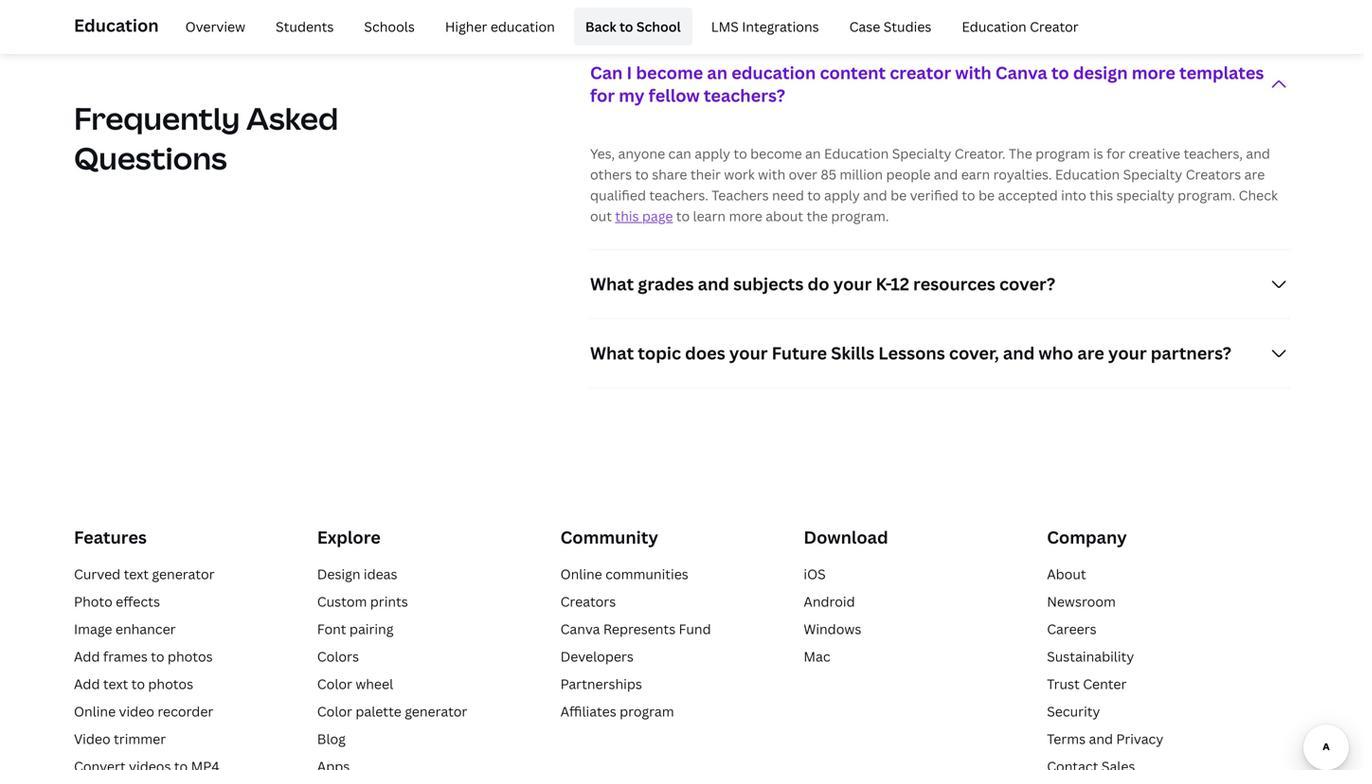 Task type: describe. For each thing, give the bounding box(es) containing it.
download
[[804, 526, 889, 549]]

photo
[[74, 593, 113, 611]]

and inside about newsroom careers sustainability trust center security terms and privacy
[[1090, 730, 1114, 748]]

custom
[[317, 593, 367, 611]]

and left who
[[1004, 342, 1035, 365]]

their
[[691, 165, 721, 183]]

what topic does your future skills lessons cover, and who are your partners?
[[590, 342, 1232, 365]]

company
[[1048, 526, 1128, 549]]

mac
[[804, 648, 831, 666]]

ios android windows mac
[[804, 565, 862, 666]]

share
[[652, 165, 688, 183]]

affiliates
[[561, 703, 617, 721]]

education inside can i become an education content creator with canva to design more templates for my fellow teachers?
[[732, 61, 816, 84]]

can
[[590, 61, 623, 84]]

case
[[850, 18, 881, 36]]

my
[[619, 84, 645, 107]]

what grades and subjects do your k-12 resources cover?
[[590, 272, 1056, 296]]

video
[[74, 730, 111, 748]]

1 vertical spatial text
[[103, 675, 128, 693]]

to up work
[[734, 144, 748, 163]]

explore
[[317, 526, 381, 549]]

careers
[[1048, 620, 1097, 638]]

add text to photos link
[[74, 675, 193, 693]]

ideas
[[364, 565, 398, 583]]

custom prints link
[[317, 593, 408, 611]]

higher education link
[[434, 8, 567, 45]]

sustainability link
[[1048, 648, 1135, 666]]

this inside yes, anyone can apply to become an education specialty creator. the program is for creative teachers, and others to share their work with over 85 million people and earn royalties. education specialty creators are qualified teachers. teachers need to apply and be verified to be accepted into this specialty program. check out
[[1090, 186, 1114, 204]]

canva inside online communities creators canva represents fund developers partnerships affiliates program
[[561, 620, 600, 638]]

creative
[[1129, 144, 1181, 163]]

2 color from the top
[[317, 703, 353, 721]]

photo effects link
[[74, 593, 160, 611]]

can i become an education content creator with canva to design more templates for my fellow teachers?
[[590, 61, 1265, 107]]

2 horizontal spatial your
[[1109, 342, 1147, 365]]

become inside can i become an education content creator with canva to design more templates for my fellow teachers?
[[636, 61, 704, 84]]

0 vertical spatial text
[[124, 565, 149, 583]]

fund
[[679, 620, 711, 638]]

specialty
[[1117, 186, 1175, 204]]

content
[[820, 61, 886, 84]]

and down million
[[864, 186, 888, 204]]

the
[[1009, 144, 1033, 163]]

back to school
[[586, 18, 681, 36]]

to down enhancer
[[151, 648, 164, 666]]

partnerships
[[561, 675, 642, 693]]

1 color from the top
[[317, 675, 353, 693]]

to up the
[[808, 186, 821, 204]]

frames
[[103, 648, 148, 666]]

an inside yes, anyone can apply to become an education specialty creator. the program is for creative teachers, and others to share their work with over 85 million people and earn royalties. education specialty creators are qualified teachers. teachers need to apply and be verified to be accepted into this specialty program. check out
[[806, 144, 821, 163]]

windows
[[804, 620, 862, 638]]

font pairing link
[[317, 620, 394, 638]]

can i become an education content creator with canva to design more templates for my fellow teachers? button
[[590, 39, 1291, 130]]

security link
[[1048, 703, 1101, 721]]

teachers
[[712, 186, 769, 204]]

lms integrations link
[[700, 8, 831, 45]]

newsroom link
[[1048, 593, 1116, 611]]

curved text generator photo effects image enhancer add frames to photos add text to photos online video recorder video trimmer
[[74, 565, 215, 748]]

canva inside can i become an education content creator with canva to design more templates for my fellow teachers?
[[996, 61, 1048, 84]]

more inside can i become an education content creator with canva to design more templates for my fellow teachers?
[[1132, 61, 1176, 84]]

online inside online communities creators canva represents fund developers partnerships affiliates program
[[561, 565, 603, 583]]

communities
[[606, 565, 689, 583]]

topic
[[638, 342, 681, 365]]

case studies
[[850, 18, 932, 36]]

integrations
[[742, 18, 819, 36]]

questions
[[74, 137, 227, 179]]

need
[[772, 186, 805, 204]]

creators link
[[561, 593, 616, 611]]

education creator
[[962, 18, 1079, 36]]

qualified
[[590, 186, 646, 204]]

and up check
[[1247, 144, 1271, 163]]

privacy
[[1117, 730, 1164, 748]]

font
[[317, 620, 346, 638]]

with inside yes, anyone can apply to become an education specialty creator. the program is for creative teachers, and others to share their work with over 85 million people and earn royalties. education specialty creators are qualified teachers. teachers need to apply and be verified to be accepted into this specialty program. check out
[[758, 165, 786, 183]]

generator inside the curved text generator photo effects image enhancer add frames to photos add text to photos online video recorder video trimmer
[[152, 565, 215, 583]]

for for creative
[[1107, 144, 1126, 163]]

earn
[[962, 165, 991, 183]]

cover,
[[950, 342, 1000, 365]]

verified
[[910, 186, 959, 204]]

blog link
[[317, 730, 346, 748]]

0 vertical spatial specialty
[[893, 144, 952, 163]]

creator
[[1030, 18, 1079, 36]]

frequently asked questions
[[74, 98, 339, 179]]

people
[[887, 165, 931, 183]]

community
[[561, 526, 659, 549]]

color palette generator link
[[317, 703, 468, 721]]

creator
[[890, 61, 952, 84]]

an inside can i become an education content creator with canva to design more templates for my fellow teachers?
[[707, 61, 728, 84]]

program inside online communities creators canva represents fund developers partnerships affiliates program
[[620, 703, 674, 721]]

0 horizontal spatial more
[[729, 207, 763, 225]]

lessons
[[879, 342, 946, 365]]

image enhancer link
[[74, 620, 176, 638]]

mac link
[[804, 648, 831, 666]]

check
[[1239, 186, 1279, 204]]

this page link
[[616, 207, 673, 225]]

android link
[[804, 593, 856, 611]]

0 horizontal spatial this
[[616, 207, 639, 225]]

to down earn
[[962, 186, 976, 204]]

case studies link
[[838, 8, 943, 45]]

terms
[[1048, 730, 1086, 748]]

anyone
[[618, 144, 666, 163]]

i
[[627, 61, 632, 84]]

trust center link
[[1048, 675, 1127, 693]]

canva represents fund link
[[561, 620, 711, 638]]

trimmer
[[114, 730, 166, 748]]

into
[[1062, 186, 1087, 204]]



Task type: locate. For each thing, give the bounding box(es) containing it.
more down teachers
[[729, 207, 763, 225]]

0 vertical spatial generator
[[152, 565, 215, 583]]

partnerships link
[[561, 675, 642, 693]]

for inside yes, anyone can apply to become an education specialty creator. the program is for creative teachers, and others to share their work with over 85 million people and earn royalties. education specialty creators are qualified teachers. teachers need to apply and be verified to be accepted into this specialty program. check out
[[1107, 144, 1126, 163]]

generator
[[152, 565, 215, 583], [405, 703, 468, 721]]

color down colors
[[317, 675, 353, 693]]

1 vertical spatial specialty
[[1124, 165, 1183, 183]]

and right terms
[[1090, 730, 1114, 748]]

2 be from the left
[[979, 186, 995, 204]]

program left is
[[1036, 144, 1091, 163]]

add down the image
[[74, 648, 100, 666]]

generator right the palette
[[405, 703, 468, 721]]

1 vertical spatial with
[[758, 165, 786, 183]]

0 vertical spatial with
[[956, 61, 992, 84]]

1 horizontal spatial online
[[561, 565, 603, 583]]

teachers?
[[704, 84, 786, 107]]

0 vertical spatial add
[[74, 648, 100, 666]]

0 vertical spatial creators
[[1186, 165, 1242, 183]]

1 be from the left
[[891, 186, 907, 204]]

recorder
[[158, 703, 214, 721]]

0 horizontal spatial for
[[590, 84, 615, 107]]

1 what from the top
[[590, 272, 634, 296]]

0 vertical spatial are
[[1245, 165, 1266, 183]]

apply up their
[[695, 144, 731, 163]]

specialty down creative
[[1124, 165, 1183, 183]]

schools
[[364, 18, 415, 36]]

0 horizontal spatial specialty
[[893, 144, 952, 163]]

photos up recorder
[[148, 675, 193, 693]]

your left partners?
[[1109, 342, 1147, 365]]

can
[[669, 144, 692, 163]]

million
[[840, 165, 883, 183]]

creators down online communities link
[[561, 593, 616, 611]]

future
[[772, 342, 828, 365]]

1 vertical spatial program.
[[832, 207, 890, 225]]

0 horizontal spatial with
[[758, 165, 786, 183]]

85
[[821, 165, 837, 183]]

0 vertical spatial program
[[1036, 144, 1091, 163]]

your right does
[[730, 342, 768, 365]]

this down qualified
[[616, 207, 639, 225]]

1 horizontal spatial this
[[1090, 186, 1114, 204]]

an down lms
[[707, 61, 728, 84]]

0 vertical spatial this
[[1090, 186, 1114, 204]]

program. inside yes, anyone can apply to become an education specialty creator. the program is for creative teachers, and others to share their work with over 85 million people and earn royalties. education specialty creators are qualified teachers. teachers need to apply and be verified to be accepted into this specialty program. check out
[[1178, 186, 1236, 204]]

center
[[1084, 675, 1127, 693]]

0 horizontal spatial canva
[[561, 620, 600, 638]]

0 horizontal spatial online
[[74, 703, 116, 721]]

1 horizontal spatial with
[[956, 61, 992, 84]]

1 horizontal spatial an
[[806, 144, 821, 163]]

online up 'creators' link
[[561, 565, 603, 583]]

0 horizontal spatial an
[[707, 61, 728, 84]]

work
[[724, 165, 755, 183]]

careers link
[[1048, 620, 1097, 638]]

overview link
[[174, 8, 257, 45]]

1 vertical spatial education
[[732, 61, 816, 84]]

0 horizontal spatial generator
[[152, 565, 215, 583]]

are inside yes, anyone can apply to become an education specialty creator. the program is for creative teachers, and others to share their work with over 85 million people and earn royalties. education specialty creators are qualified teachers. teachers need to apply and be verified to be accepted into this specialty program. check out
[[1245, 165, 1266, 183]]

specialty up people
[[893, 144, 952, 163]]

add up video
[[74, 675, 100, 693]]

for
[[590, 84, 615, 107], [1107, 144, 1126, 163]]

0 vertical spatial an
[[707, 61, 728, 84]]

and up the verified
[[934, 165, 959, 183]]

1 vertical spatial program
[[620, 703, 674, 721]]

online up video
[[74, 703, 116, 721]]

teachers.
[[650, 186, 709, 204]]

1 horizontal spatial are
[[1245, 165, 1266, 183]]

curved text generator link
[[74, 565, 215, 583]]

who
[[1039, 342, 1074, 365]]

text up effects
[[124, 565, 149, 583]]

0 vertical spatial become
[[636, 61, 704, 84]]

represents
[[604, 620, 676, 638]]

0 horizontal spatial become
[[636, 61, 704, 84]]

1 vertical spatial an
[[806, 144, 821, 163]]

and right grades
[[698, 272, 730, 296]]

prints
[[370, 593, 408, 611]]

1 horizontal spatial apply
[[825, 186, 860, 204]]

schools link
[[353, 8, 426, 45]]

sustainability
[[1048, 648, 1135, 666]]

creator.
[[955, 144, 1006, 163]]

studies
[[884, 18, 932, 36]]

affiliates program link
[[561, 703, 674, 721]]

overview
[[185, 18, 246, 36]]

to right back
[[620, 18, 634, 36]]

what for what grades and subjects do your k-12 resources cover?
[[590, 272, 634, 296]]

program inside yes, anyone can apply to become an education specialty creator. the program is for creative teachers, and others to share their work with over 85 million people and earn royalties. education specialty creators are qualified teachers. teachers need to apply and be verified to be accepted into this specialty program. check out
[[1036, 144, 1091, 163]]

online communities link
[[561, 565, 689, 583]]

0 vertical spatial color
[[317, 675, 353, 693]]

teachers,
[[1184, 144, 1244, 163]]

1 vertical spatial apply
[[825, 186, 860, 204]]

k-
[[876, 272, 891, 296]]

this right the into
[[1090, 186, 1114, 204]]

0 vertical spatial more
[[1132, 61, 1176, 84]]

education inside menu bar
[[491, 18, 555, 36]]

back to school link
[[574, 8, 693, 45]]

generator up effects
[[152, 565, 215, 583]]

design ideas custom prints font pairing colors color wheel color palette generator blog
[[317, 565, 468, 748]]

be down people
[[891, 186, 907, 204]]

over
[[789, 165, 818, 183]]

1 horizontal spatial creators
[[1186, 165, 1242, 183]]

1 vertical spatial generator
[[405, 703, 468, 721]]

colors link
[[317, 648, 359, 666]]

2 add from the top
[[74, 675, 100, 693]]

with
[[956, 61, 992, 84], [758, 165, 786, 183]]

color up "blog" at bottom
[[317, 703, 353, 721]]

menu bar containing overview
[[166, 8, 1091, 45]]

1 vertical spatial are
[[1078, 342, 1105, 365]]

1 horizontal spatial for
[[1107, 144, 1126, 163]]

online communities creators canva represents fund developers partnerships affiliates program
[[561, 565, 711, 721]]

what left grades
[[590, 272, 634, 296]]

to down anyone
[[635, 165, 649, 183]]

templates
[[1180, 61, 1265, 84]]

color wheel link
[[317, 675, 393, 693]]

0 horizontal spatial your
[[730, 342, 768, 365]]

become inside yes, anyone can apply to become an education specialty creator. the program is for creative teachers, and others to share their work with over 85 million people and earn royalties. education specialty creators are qualified teachers. teachers need to apply and be verified to be accepted into this specialty program. check out
[[751, 144, 802, 163]]

1 horizontal spatial canva
[[996, 61, 1048, 84]]

terms and privacy link
[[1048, 730, 1164, 748]]

0 vertical spatial program.
[[1178, 186, 1236, 204]]

online inside the curved text generator photo effects image enhancer add frames to photos add text to photos online video recorder video trimmer
[[74, 703, 116, 721]]

1 vertical spatial add
[[74, 675, 100, 693]]

0 vertical spatial photos
[[168, 648, 213, 666]]

with inside can i become an education content creator with canva to design more templates for my fellow teachers?
[[956, 61, 992, 84]]

1 horizontal spatial program
[[1036, 144, 1091, 163]]

0 horizontal spatial program
[[620, 703, 674, 721]]

program. down teachers,
[[1178, 186, 1236, 204]]

1 horizontal spatial program.
[[1178, 186, 1236, 204]]

0 horizontal spatial education
[[491, 18, 555, 36]]

become right i
[[636, 61, 704, 84]]

program.
[[1178, 186, 1236, 204], [832, 207, 890, 225]]

0 vertical spatial canva
[[996, 61, 1048, 84]]

apply down 85 at the right of the page
[[825, 186, 860, 204]]

creators down teachers,
[[1186, 165, 1242, 183]]

to inside can i become an education content creator with canva to design more templates for my fellow teachers?
[[1052, 61, 1070, 84]]

are right who
[[1078, 342, 1105, 365]]

1 add from the top
[[74, 648, 100, 666]]

for right is
[[1107, 144, 1126, 163]]

0 vertical spatial for
[[590, 84, 615, 107]]

1 vertical spatial for
[[1107, 144, 1126, 163]]

1 horizontal spatial specialty
[[1124, 165, 1183, 183]]

design ideas link
[[317, 565, 398, 583]]

accepted
[[999, 186, 1058, 204]]

0 vertical spatial apply
[[695, 144, 731, 163]]

1 vertical spatial creators
[[561, 593, 616, 611]]

for left my
[[590, 84, 615, 107]]

trust
[[1048, 675, 1080, 693]]

2 what from the top
[[590, 342, 634, 365]]

0 horizontal spatial program.
[[832, 207, 890, 225]]

0 vertical spatial online
[[561, 565, 603, 583]]

menu bar
[[166, 8, 1091, 45]]

asked
[[246, 98, 339, 139]]

education right higher
[[491, 18, 555, 36]]

with right creator at right top
[[956, 61, 992, 84]]

higher education
[[445, 18, 555, 36]]

frequently
[[74, 98, 240, 139]]

page
[[643, 207, 673, 225]]

to left design
[[1052, 61, 1070, 84]]

about
[[766, 207, 804, 225]]

to inside back to school link
[[620, 18, 634, 36]]

school
[[637, 18, 681, 36]]

become
[[636, 61, 704, 84], [751, 144, 802, 163]]

pairing
[[350, 620, 394, 638]]

0 vertical spatial education
[[491, 18, 555, 36]]

back
[[586, 18, 617, 36]]

photos down enhancer
[[168, 648, 213, 666]]

1 vertical spatial more
[[729, 207, 763, 225]]

and
[[1247, 144, 1271, 163], [934, 165, 959, 183], [864, 186, 888, 204], [698, 272, 730, 296], [1004, 342, 1035, 365], [1090, 730, 1114, 748]]

canva down the education creator
[[996, 61, 1048, 84]]

subjects
[[734, 272, 804, 296]]

for for my
[[590, 84, 615, 107]]

1 horizontal spatial education
[[732, 61, 816, 84]]

more
[[1132, 61, 1176, 84], [729, 207, 763, 225]]

with up need
[[758, 165, 786, 183]]

to down teachers. on the top
[[677, 207, 690, 225]]

0 horizontal spatial creators
[[561, 593, 616, 611]]

1 vertical spatial photos
[[148, 675, 193, 693]]

1 vertical spatial become
[[751, 144, 802, 163]]

windows link
[[804, 620, 862, 638]]

newsroom
[[1048, 593, 1116, 611]]

text down frames
[[103, 675, 128, 693]]

creators inside online communities creators canva represents fund developers partnerships affiliates program
[[561, 593, 616, 611]]

be
[[891, 186, 907, 204], [979, 186, 995, 204]]

1 horizontal spatial generator
[[405, 703, 468, 721]]

grades
[[638, 272, 694, 296]]

to up video
[[131, 675, 145, 693]]

yes, anyone can apply to become an education specialty creator. the program is for creative teachers, and others to share their work with over 85 million people and earn royalties. education specialty creators are qualified teachers. teachers need to apply and be verified to be accepted into this specialty program. check out
[[590, 144, 1279, 225]]

blog
[[317, 730, 346, 748]]

cover?
[[1000, 272, 1056, 296]]

0 horizontal spatial are
[[1078, 342, 1105, 365]]

developers link
[[561, 648, 634, 666]]

0 vertical spatial what
[[590, 272, 634, 296]]

others
[[590, 165, 632, 183]]

wheel
[[356, 675, 393, 693]]

0 horizontal spatial be
[[891, 186, 907, 204]]

program down partnerships link on the left of page
[[620, 703, 674, 721]]

education down integrations
[[732, 61, 816, 84]]

1 horizontal spatial become
[[751, 144, 802, 163]]

features
[[74, 526, 147, 549]]

are up check
[[1245, 165, 1266, 183]]

0 horizontal spatial apply
[[695, 144, 731, 163]]

online video recorder link
[[74, 703, 214, 721]]

ios
[[804, 565, 826, 583]]

for inside can i become an education content creator with canva to design more templates for my fellow teachers?
[[590, 84, 615, 107]]

fellow
[[649, 84, 700, 107]]

what
[[590, 272, 634, 296], [590, 342, 634, 365]]

lms
[[712, 18, 739, 36]]

your left k-
[[834, 272, 872, 296]]

design
[[317, 565, 361, 583]]

1 vertical spatial what
[[590, 342, 634, 365]]

1 vertical spatial canva
[[561, 620, 600, 638]]

specialty
[[893, 144, 952, 163], [1124, 165, 1183, 183]]

generator inside design ideas custom prints font pairing colors color wheel color palette generator blog
[[405, 703, 468, 721]]

are inside dropdown button
[[1078, 342, 1105, 365]]

program. down million
[[832, 207, 890, 225]]

1 vertical spatial this
[[616, 207, 639, 225]]

creators inside yes, anyone can apply to become an education specialty creator. the program is for creative teachers, and others to share their work with over 85 million people and earn royalties. education specialty creators are qualified teachers. teachers need to apply and be verified to be accepted into this specialty program. check out
[[1186, 165, 1242, 183]]

1 vertical spatial online
[[74, 703, 116, 721]]

this page to learn more about the program.
[[616, 207, 890, 225]]

about
[[1048, 565, 1087, 583]]

be down earn
[[979, 186, 995, 204]]

become up over
[[751, 144, 802, 163]]

apply
[[695, 144, 731, 163], [825, 186, 860, 204]]

canva down 'creators' link
[[561, 620, 600, 638]]

1 horizontal spatial more
[[1132, 61, 1176, 84]]

1 horizontal spatial be
[[979, 186, 995, 204]]

1 horizontal spatial your
[[834, 272, 872, 296]]

more right design
[[1132, 61, 1176, 84]]

what left topic
[[590, 342, 634, 365]]

program
[[1036, 144, 1091, 163], [620, 703, 674, 721]]

what for what topic does your future skills lessons cover, and who are your partners?
[[590, 342, 634, 365]]

1 vertical spatial color
[[317, 703, 353, 721]]

creators
[[1186, 165, 1242, 183], [561, 593, 616, 611]]

an up over
[[806, 144, 821, 163]]



Task type: vqa. For each thing, say whether or not it's contained in the screenshot.


